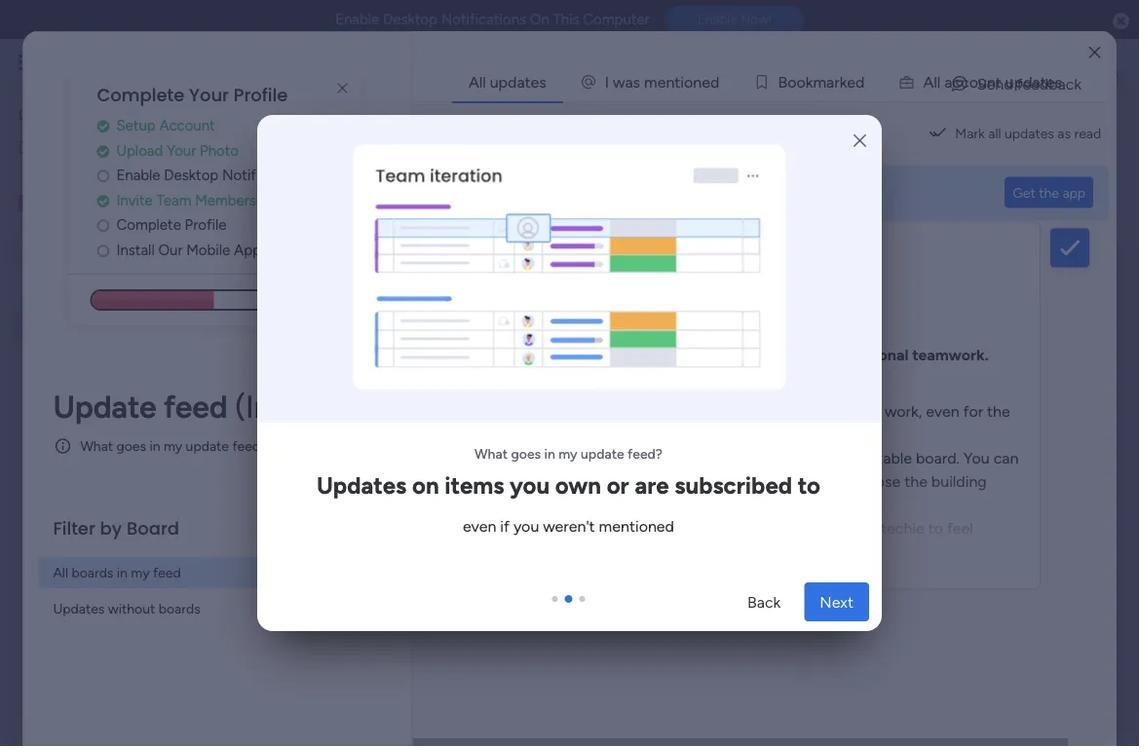 Task type: vqa. For each thing, say whether or not it's contained in the screenshot.
the bottommost survey
yes



Task type: describe. For each thing, give the bounding box(es) containing it.
you inside you don't have to be a techie to feel confident in getting started, which makes onboarding anyone in your team as simple as using their phone.
[[722, 519, 748, 538]]

template,
[[623, 473, 689, 491]]

form button
[[372, 148, 433, 179]]

install our mobile app
[[116, 241, 261, 259]]

we're
[[467, 323, 507, 341]]

teamwork.
[[912, 346, 988, 365]]

the inside plan, manage and track all types of work, even for the most complex projects and workflows with ease.
[[987, 403, 1010, 421]]

1 vertical spatial well-
[[110, 314, 139, 331]]

what for what goes in my update feed? updates on items you own or are subscribed to
[[475, 445, 508, 462]]

first board
[[46, 281, 112, 298]]

1 horizontal spatial profile
[[234, 83, 288, 108]]

notifications
[[590, 184, 667, 201]]

glad
[[531, 323, 560, 341]]

my work button
[[12, 131, 210, 162]]

1 n from the left
[[666, 73, 674, 91]]

notifications for enable desktop notifications
[[222, 166, 307, 184]]

0 horizontal spatial as
[[491, 566, 506, 585]]

2 n from the left
[[693, 73, 702, 91]]

in inside what goes in my update feed? updates on items you own or are subscribed to
[[544, 445, 555, 462]]

account
[[159, 117, 215, 134]]

a inside you don't have to be a techie to feel confident in getting started, which makes onboarding anyone in your team as simple as using their phone.
[[869, 519, 877, 538]]

have inside with these result, we hope to have a better pulse on wellness at our organization and bring your relevant programming to better support you.
[[639, 421, 672, 440]]

to up own,
[[780, 441, 795, 459]]

with inside plan, manage and track all types of work, even for the most complex projects and workflows with ease.
[[760, 426, 790, 444]]

to down robust:
[[621, 421, 635, 440]]

participating
[[530, 343, 617, 362]]

enable for enable now!
[[698, 11, 738, 28]]

add?
[[626, 457, 666, 479]]

workspace
[[83, 194, 160, 212]]

a
[[923, 73, 933, 91]]

with these result, we hope to have a better pulse on wellness at our organization and bring your relevant programming to better support you.
[[433, 421, 932, 459]]

upload your photo
[[116, 142, 239, 159]]

onboarding,
[[528, 519, 614, 538]]

complete profile
[[116, 216, 227, 234]]

a right b at the top right
[[826, 73, 834, 91]]

board.
[[916, 449, 959, 468]]

my for what goes in my update feed? updates on items you own or are subscribed to
[[559, 445, 578, 462]]

all for updates
[[988, 125, 1001, 142]]

1 horizontal spatial survey
[[550, 104, 627, 137]]

work.
[[721, 496, 758, 515]]

update for what goes in my update feed?
[[186, 438, 229, 454]]

send feedback
[[977, 75, 1081, 93]]

my for what goes in my update feed?
[[164, 438, 182, 454]]

0 vertical spatial better
[[688, 421, 730, 440]]

1 vertical spatial boards
[[159, 601, 200, 617]]

edit
[[303, 207, 327, 224]]

or inside 'thank you for participating in this employee wellbeing survey! know that you can fill out for the form using your name or simply write 'anonymous' for the first question if you prefer.'
[[713, 363, 727, 381]]

to right directly
[[720, 184, 733, 201]]

your down dapulse integrations image
[[736, 184, 763, 201]]

choose
[[849, 473, 900, 491]]

very
[[541, 346, 571, 365]]

a right the p
[[1032, 73, 1040, 91]]

2 u from the left
[[1005, 73, 1014, 91]]

2 t from the left
[[995, 73, 1001, 91]]

computer
[[583, 11, 650, 28]]

workflows
[[684, 426, 756, 444]]

to inside 14. anything you want to add? group
[[607, 457, 622, 479]]

circle o image
[[97, 168, 109, 183]]

upload
[[116, 142, 163, 159]]

invite for invite team members
[[116, 191, 153, 209]]

check circle image for upload
[[97, 144, 109, 158]]

/ for 4
[[1029, 155, 1034, 172]]

it
[[697, 449, 707, 468]]

first
[[433, 382, 460, 401]]

0 horizontal spatial even
[[463, 517, 496, 535]]

feed? for what goes in my update feed? updates on items you own or are subscribed to
[[628, 445, 663, 462]]

for up ready-
[[541, 449, 562, 468]]

edit form button
[[295, 200, 368, 231]]

complete profile link
[[97, 214, 360, 236]]

complete for complete your profile
[[97, 83, 185, 108]]

the right exceptional
[[933, 363, 956, 381]]

0 vertical spatial this
[[553, 11, 580, 28]]

for right out
[[508, 363, 528, 381]]

select product image
[[18, 53, 37, 72]]

0 horizontal spatial being
[[139, 314, 173, 331]]

this
[[637, 343, 662, 362]]

lottie animation image
[[255, 115, 882, 423]]

made
[[581, 473, 620, 491]]

a right pick
[[523, 473, 531, 491]]

that
[[903, 343, 931, 362]]

form form
[[258, 249, 1137, 747]]

1 vertical spatial if
[[500, 517, 510, 535]]

employee inside form form
[[433, 297, 587, 341]]

filter
[[53, 516, 95, 541]]

setup
[[116, 117, 156, 134]]

b o o k m a r k e d
[[778, 73, 864, 91]]

p
[[1014, 73, 1023, 91]]

Search in workspace field
[[41, 234, 163, 256]]

w
[[613, 73, 625, 91]]

easy
[[491, 519, 524, 538]]

app
[[234, 241, 261, 259]]

tab list containing all updates
[[452, 62, 1109, 101]]

your right receive
[[560, 184, 587, 201]]

14. Anything you want to add? text field
[[432, 494, 954, 617]]

the inside the it all starts with a customizable board. you can pick a ready-made template, make it your own, and choose the building blocks needed to jumpstart your work.
[[904, 473, 927, 491]]

anyone
[[868, 543, 919, 561]]

14.
[[432, 457, 451, 479]]

updates without boards
[[53, 601, 200, 617]]

1 e from the left
[[657, 73, 666, 91]]

easy onboarding, fast adoption:
[[491, 519, 718, 538]]

a inside with these result, we hope to have a better pulse on wellness at our organization and bring your relevant programming to better support you.
[[676, 421, 684, 440]]

notifications for enable desktop notifications on this computer
[[441, 11, 526, 28]]

get
[[1012, 184, 1035, 201]]

update for what goes in my update feed? updates on items you own or are subscribed to
[[581, 445, 624, 462]]

public board image
[[20, 313, 39, 332]]

our
[[158, 241, 183, 259]]

4 e from the left
[[1046, 73, 1055, 91]]

1 s from the left
[[633, 73, 640, 91]]

your for photo
[[167, 142, 196, 159]]

list box containing first board
[[0, 269, 249, 602]]

and up 'we'
[[554, 403, 581, 421]]

2 d from the left
[[855, 73, 864, 91]]

board inside list box
[[76, 281, 112, 298]]

simple
[[510, 566, 555, 585]]

0 horizontal spatial employee
[[46, 314, 106, 331]]

in inside 'thank you for participating in this employee wellbeing survey! know that you can fill out for the form using your name or simply write 'anonymous' for the first question if you prefer.'
[[621, 343, 633, 362]]

the down "participating"
[[532, 363, 555, 381]]

a right a
[[944, 73, 952, 91]]

out
[[481, 363, 504, 381]]

0 horizontal spatial updates
[[53, 601, 105, 617]]

by for powered
[[456, 206, 473, 225]]

anything
[[455, 457, 526, 479]]

which
[[690, 543, 732, 561]]

journey
[[750, 346, 802, 365]]

team
[[973, 543, 1009, 561]]

all for all updates
[[468, 73, 486, 91]]

to inside the it all starts with a customizable board. you can pick a ready-made template, make it your own, and choose the building blocks needed to jumpstart your work.
[[596, 496, 611, 515]]

onboarding
[[784, 543, 864, 561]]

copy form link button
[[932, 200, 1065, 231]]

update feed (inbox)
[[53, 388, 332, 426]]

,
[[608, 299, 612, 318]]

copy form link
[[968, 207, 1057, 224]]

these
[[469, 421, 508, 440]]

in up the updates without boards
[[117, 565, 128, 581]]

your down the make
[[686, 496, 717, 515]]

0 vertical spatial feed
[[164, 388, 228, 426]]

copy
[[968, 207, 1001, 224]]

adjust
[[491, 449, 538, 468]]

(inbox)
[[235, 388, 332, 426]]

track
[[765, 403, 800, 421]]

next button
[[804, 583, 869, 622]]

and inside with these result, we hope to have a better pulse on wellness at our organization and bring your relevant programming to better support you.
[[522, 441, 548, 459]]

photo
[[200, 142, 239, 159]]

1 horizontal spatial as
[[559, 566, 574, 585]]

survey!
[[807, 343, 856, 362]]

1 horizontal spatial well-
[[417, 104, 477, 137]]

invite team members
[[116, 191, 256, 209]]

invite for invite / 1
[[1011, 113, 1045, 129]]

i w a s m e n t i o n e d
[[605, 73, 719, 91]]

3 t from the left
[[1040, 73, 1046, 91]]

circle o image for complete
[[97, 218, 109, 233]]

a l l a c c o u n t u p d a t e s
[[923, 73, 1062, 91]]

manage
[[676, 403, 732, 421]]

survey inside list box
[[177, 314, 217, 331]]

beginning
[[575, 346, 644, 365]]

invite / 1 button
[[975, 105, 1071, 136]]

to left be
[[829, 519, 843, 538]]

circle o image for install
[[97, 243, 109, 258]]

i
[[680, 73, 684, 91]]

customizable
[[819, 449, 912, 468]]

0 vertical spatial updates
[[489, 73, 546, 91]]

enable for enable desktop notifications
[[116, 166, 160, 184]]

you inside what goes in my update feed? updates on items you own or are subscribed to
[[510, 471, 550, 499]]

1
[[1057, 113, 1062, 129]]

1 horizontal spatial better
[[799, 441, 841, 459]]

what goes in my update feed? updates on items you own or are subscribed to
[[317, 445, 821, 499]]

with inside the it all starts with a customizable board. you can pick a ready-made template, make it your own, and choose the building blocks needed to jumpstart your work.
[[773, 449, 803, 468]]

this inside hi @ruby anderson , we're so glad you're here. this is the very beginning of your team's journey to exceptional teamwork.
[[467, 346, 495, 365]]

to left feel
[[928, 519, 943, 538]]

phone.
[[655, 566, 702, 585]]

lottie animation element
[[255, 115, 882, 423]]

confident
[[491, 543, 558, 561]]

we
[[557, 421, 578, 440]]

0 horizontal spatial profile
[[185, 216, 227, 234]]

own,
[[783, 473, 816, 491]]

dapulse x slim image
[[854, 131, 866, 153]]

building
[[931, 473, 987, 491]]

you inside the it all starts with a customizable board. you can pick a ready-made template, make it your own, and choose the building blocks needed to jumpstart your work.
[[963, 449, 989, 468]]

automate
[[964, 155, 1025, 172]]

dapulse integrations image
[[738, 156, 753, 171]]

roy
[[517, 249, 544, 267]]

d for a l l a c c o u n t u p d a t e s
[[1023, 73, 1032, 91]]

1 horizontal spatial employee
[[296, 104, 411, 137]]

form for copy
[[1005, 207, 1034, 224]]

for inside plan, manage and track all types of work, even for the most complex projects and workflows with ease.
[[963, 403, 983, 421]]

1 horizontal spatial board
[[127, 516, 179, 541]]

can inside the it all starts with a customizable board. you can pick a ready-made template, make it your own, and choose the building blocks needed to jumpstart your work.
[[993, 449, 1018, 468]]

1 o from the left
[[684, 73, 693, 91]]

integrate
[[761, 155, 817, 172]]

on inside what goes in my update feed? updates on items you own or are subscribed to
[[412, 471, 439, 499]]

of inside plan, manage and track all types of work, even for the most complex projects and workflows with ease.
[[866, 403, 881, 421]]

complete for complete profile
[[116, 216, 181, 234]]



Task type: locate. For each thing, give the bounding box(es) containing it.
the down you.
[[904, 473, 927, 491]]

enable desktop notifications
[[116, 166, 307, 184]]

bring
[[551, 441, 587, 459]]

4 o from the left
[[969, 73, 978, 91]]

0 vertical spatial boards
[[72, 565, 113, 581]]

0 vertical spatial /
[[1048, 113, 1053, 129]]

2 k from the left
[[839, 73, 847, 91]]

2 horizontal spatial d
[[1023, 73, 1032, 91]]

team
[[156, 191, 191, 209]]

using inside 'thank you for participating in this employee wellbeing survey! know that you can fill out for the form using your name or simply write 'anonymous' for the first question if you prefer.'
[[595, 363, 632, 381]]

0 horizontal spatial goes
[[116, 438, 146, 454]]

1 horizontal spatial of
[[866, 403, 881, 421]]

in down here.
[[621, 343, 633, 362]]

your right the it
[[748, 473, 779, 491]]

the inside hi @ruby anderson , we're so glad you're here. this is the very beginning of your team's journey to exceptional teamwork.
[[514, 346, 537, 365]]

check circle image
[[97, 119, 109, 133], [97, 144, 109, 158]]

check circle image right work
[[97, 144, 109, 158]]

0 vertical spatial using
[[595, 363, 632, 381]]

better down manage
[[688, 421, 730, 440]]

l right a
[[937, 73, 940, 91]]

feed? for what goes in my update feed?
[[232, 438, 267, 454]]

feed up without
[[153, 565, 181, 581]]

1 horizontal spatial feed?
[[628, 445, 663, 462]]

m left i
[[644, 73, 657, 91]]

goes inside what goes in my update feed? updates on items you own or are subscribed to
[[511, 445, 541, 462]]

2 vertical spatial all
[[711, 449, 726, 468]]

for down that
[[909, 363, 929, 381]]

using down getting at the bottom of page
[[578, 566, 615, 585]]

1 vertical spatial all
[[804, 403, 819, 421]]

circle o image up search in workspace field
[[97, 218, 109, 233]]

your inside 'thank you for participating in this employee wellbeing survey! know that you can fill out for the form using your name or simply write 'anonymous' for the first question if you prefer.'
[[636, 363, 667, 381]]

even down the blocks
[[463, 517, 496, 535]]

0 horizontal spatial m
[[644, 73, 657, 91]]

1 check circle image from the top
[[97, 119, 109, 133]]

1 horizontal spatial being
[[477, 104, 544, 137]]

my for all boards in my feed
[[131, 565, 150, 581]]

Employee well-being survey field
[[291, 104, 632, 137]]

feed
[[164, 388, 228, 426], [153, 565, 181, 581]]

complete up install
[[116, 216, 181, 234]]

k
[[805, 73, 813, 91], [839, 73, 847, 91]]

your inside hi @ruby anderson , we're so glad you're here. this is the very beginning of your team's journey to exceptional teamwork.
[[666, 346, 698, 365]]

of inside hi @ruby anderson , we're so glad you're here. this is the very beginning of your team's journey to exceptional teamwork.
[[648, 346, 663, 365]]

the right is
[[514, 346, 537, 365]]

circle o image
[[97, 218, 109, 233], [97, 243, 109, 258]]

'anonymous'
[[817, 363, 905, 381]]

workspace image
[[19, 192, 38, 214]]

o right b at the top right
[[796, 73, 805, 91]]

0 horizontal spatial d
[[710, 73, 719, 91]]

1 vertical spatial all
[[53, 565, 68, 581]]

employee well-being survey inside list box
[[46, 314, 217, 331]]

m for a
[[813, 73, 826, 91]]

survey down i
[[550, 104, 627, 137]]

thank you for participating in this employee wellbeing survey! know that you can fill out for the form using your name or simply write 'anonymous' for the first question if you prefer.
[[433, 343, 960, 401]]

programming
[[684, 441, 776, 459]]

your down feel
[[939, 543, 970, 561]]

feed?
[[232, 438, 267, 454], [628, 445, 663, 462]]

prefer.
[[570, 382, 615, 401]]

boards right without
[[159, 601, 200, 617]]

your inside you don't have to be a techie to feel confident in getting started, which makes onboarding anyone in your team as simple as using their phone.
[[939, 543, 970, 561]]

your right this
[[666, 346, 698, 365]]

update
[[53, 388, 156, 426]]

0 vertical spatial on
[[775, 421, 792, 440]]

well-
[[417, 104, 477, 137], [110, 314, 139, 331]]

o up add to favorites icon
[[684, 73, 693, 91]]

next
[[820, 593, 854, 611]]

/ inside button
[[1048, 113, 1053, 129]]

3 o from the left
[[796, 73, 805, 91]]

2 horizontal spatial t
[[1040, 73, 1046, 91]]

0 horizontal spatial updates
[[489, 73, 546, 91]]

0 vertical spatial survey
[[550, 104, 627, 137]]

all right mark
[[988, 125, 1001, 142]]

can inside 'thank you for participating in this employee wellbeing survey! know that you can fill out for the form using your name or simply write 'anonymous' for the first question if you prefer.'
[[433, 363, 458, 381]]

1 horizontal spatial m
[[813, 73, 826, 91]]

robust:
[[584, 403, 636, 421]]

0 horizontal spatial employee well-being survey
[[46, 314, 217, 331]]

a up needs:
[[676, 421, 684, 440]]

as inside button
[[1057, 125, 1071, 142]]

1 u from the left
[[978, 73, 987, 91]]

what inside what goes in my update feed? updates on items you own or are subscribed to
[[475, 445, 508, 462]]

subscribed
[[675, 471, 792, 499]]

relevant
[[625, 441, 680, 459]]

with
[[760, 426, 790, 444], [773, 449, 803, 468]]

the up 'link'
[[1039, 184, 1059, 201]]

0 horizontal spatial if
[[500, 517, 510, 535]]

updates inside what goes in my update feed? updates on items you own or are subscribed to
[[317, 471, 407, 499]]

on down track
[[775, 421, 792, 440]]

receive
[[508, 184, 557, 201]]

@ruby
[[486, 299, 537, 318]]

using inside you don't have to be a techie to feel confident in getting started, which makes onboarding anyone in your team as simple as using their phone.
[[578, 566, 615, 585]]

goes down the 'update'
[[116, 438, 146, 454]]

invite
[[1011, 113, 1045, 129], [116, 191, 153, 209]]

as left simple
[[491, 566, 506, 585]]

my up without
[[131, 565, 150, 581]]

m left r
[[813, 73, 826, 91]]

form for edit
[[331, 207, 360, 224]]

m for e
[[644, 73, 657, 91]]

updates down all boards in my feed
[[53, 601, 105, 617]]

1 vertical spatial board
[[127, 516, 179, 541]]

members
[[195, 191, 256, 209]]

update inside what goes in my update feed? updates on items you own or are subscribed to
[[581, 445, 624, 462]]

updates up 4
[[1004, 125, 1054, 142]]

install our mobile app link
[[97, 239, 360, 261]]

1 horizontal spatial u
[[1005, 73, 1014, 91]]

exceptional
[[825, 346, 908, 365]]

setup account
[[116, 117, 215, 134]]

types
[[823, 403, 862, 421]]

2 horizontal spatial enable
[[698, 11, 738, 28]]

enable for enable desktop notifications on this computer
[[335, 11, 379, 28]]

1 horizontal spatial my
[[164, 438, 182, 454]]

a right i
[[625, 73, 633, 91]]

if
[[528, 382, 537, 401], [500, 517, 510, 535]]

board
[[76, 281, 112, 298], [127, 516, 179, 541]]

the inside button
[[1039, 184, 1059, 201]]

r
[[834, 73, 839, 91]]

form down the get
[[1005, 207, 1034, 224]]

what down these
[[475, 445, 508, 462]]

anything you want to add? element
[[432, 457, 666, 479]]

your inside upload your photo link
[[167, 142, 196, 159]]

0 vertical spatial if
[[528, 382, 537, 401]]

1 vertical spatial can
[[993, 449, 1018, 468]]

send feedback button
[[942, 68, 1089, 99]]

0 vertical spatial you
[[963, 449, 989, 468]]

team's
[[701, 346, 746, 365]]

t
[[674, 73, 680, 91], [995, 73, 1001, 91], [1040, 73, 1046, 91]]

0 horizontal spatial all
[[53, 565, 68, 581]]

our
[[876, 421, 899, 440]]

1 vertical spatial by
[[100, 516, 122, 541]]

collapse board header image
[[1090, 156, 1105, 172]]

2 m from the left
[[813, 73, 826, 91]]

it
[[734, 473, 744, 491]]

e
[[657, 73, 666, 91], [702, 73, 710, 91], [847, 73, 855, 91], [1046, 73, 1055, 91]]

even inside plan, manage and track all types of work, even for the most complex projects and workflows with ease.
[[926, 403, 959, 421]]

wellbeing
[[737, 343, 803, 362]]

being down the all updates
[[477, 104, 544, 137]]

3 e from the left
[[847, 73, 855, 91]]

survey down install our mobile app at the top left
[[177, 314, 217, 331]]

1 vertical spatial updates
[[1004, 125, 1054, 142]]

0 vertical spatial have
[[639, 421, 672, 440]]

mann
[[548, 249, 586, 267]]

invite / 1
[[1011, 113, 1062, 129]]

my down complex
[[559, 445, 578, 462]]

by right "filter"
[[100, 516, 122, 541]]

to inside hi @ruby anderson , we're so glad you're here. this is the very beginning of your team's journey to exceptional teamwork.
[[806, 346, 821, 365]]

ruby anderson image
[[1085, 47, 1116, 78]]

enable now! button
[[665, 5, 804, 34]]

dapulse close image
[[1113, 11, 1130, 31]]

0 horizontal spatial feed?
[[232, 438, 267, 454]]

form inside 'button'
[[331, 207, 360, 224]]

form right edit
[[331, 207, 360, 224]]

your up 'own'
[[566, 449, 599, 468]]

what for what goes in my update feed?
[[80, 438, 113, 454]]

feel
[[947, 519, 973, 538]]

0 horizontal spatial enable
[[116, 166, 160, 184]]

all inside tab list
[[468, 73, 486, 91]]

circle o image left install
[[97, 243, 109, 258]]

have inside you don't have to be a techie to feel confident in getting started, which makes onboarding anyone in your team as simple as using their phone.
[[792, 519, 825, 538]]

even if you weren't mentioned
[[463, 517, 674, 535]]

main workspace
[[45, 194, 160, 212]]

d
[[710, 73, 719, 91], [855, 73, 864, 91], [1023, 73, 1032, 91]]

check circle image
[[97, 193, 109, 208]]

desktop for enable desktop notifications on this computer
[[383, 11, 438, 28]]

1 vertical spatial feed
[[153, 565, 181, 581]]

employee wellbeing survey
[[433, 297, 867, 341]]

even right work,
[[926, 403, 959, 421]]

l up activity popup button
[[933, 73, 937, 91]]

employee well-being survey
[[296, 104, 627, 137], [46, 314, 217, 331]]

0 horizontal spatial boards
[[72, 565, 113, 581]]

in down complex
[[544, 445, 555, 462]]

close image
[[1089, 46, 1101, 60]]

install
[[116, 241, 155, 259]]

to down 'survey'
[[806, 346, 821, 365]]

0 horizontal spatial u
[[978, 73, 987, 91]]

in down onboarding,
[[562, 543, 575, 561]]

you.
[[903, 441, 932, 459]]

1 c from the left
[[952, 73, 961, 91]]

complete your profile
[[97, 83, 288, 108]]

activity
[[882, 113, 930, 129]]

weren't
[[543, 517, 595, 535]]

using
[[595, 363, 632, 381], [578, 566, 615, 585]]

2 horizontal spatial as
[[1057, 125, 1071, 142]]

board right first
[[76, 281, 112, 298]]

upload your photo link
[[97, 140, 360, 162]]

work,
[[884, 403, 922, 421]]

0 horizontal spatial survey
[[177, 314, 217, 331]]

enable down upload
[[116, 166, 160, 184]]

1 horizontal spatial k
[[839, 73, 847, 91]]

check circle image left setup
[[97, 119, 109, 133]]

plan,
[[640, 403, 672, 421]]

if up intuitive
[[528, 382, 537, 401]]

by for filter
[[100, 516, 122, 541]]

or inside what goes in my update feed? updates on items you own or are subscribed to
[[607, 471, 629, 499]]

boards down "filter"
[[72, 565, 113, 581]]

0 vertical spatial of
[[648, 346, 663, 365]]

can up first
[[433, 363, 458, 381]]

better down wellness
[[799, 441, 841, 459]]

to down ease. at the bottom right
[[798, 471, 821, 499]]

1 vertical spatial survey
[[177, 314, 217, 331]]

1 vertical spatial /
[[1029, 155, 1034, 172]]

check circle image inside setup account link
[[97, 119, 109, 133]]

0 horizontal spatial can
[[433, 363, 458, 381]]

/ for 1
[[1048, 113, 1053, 129]]

all inside the it all starts with a customizable board. you can pick a ready-made template, make it your own, and choose the building blocks needed to jumpstart your work.
[[711, 449, 726, 468]]

check circle image for setup
[[97, 119, 109, 133]]

a down ease. at the bottom right
[[807, 449, 815, 468]]

0 vertical spatial circle o image
[[97, 218, 109, 233]]

1 horizontal spatial t
[[995, 73, 1001, 91]]

at
[[859, 421, 872, 440]]

form inside button
[[1005, 207, 1034, 224]]

this left is
[[467, 346, 495, 365]]

all inside plan, manage and track all types of work, even for the most complex projects and workflows with ease.
[[804, 403, 819, 421]]

1 horizontal spatial d
[[855, 73, 864, 91]]

be
[[847, 519, 865, 538]]

0 vertical spatial even
[[926, 403, 959, 421]]

1 vertical spatial updates
[[53, 601, 105, 617]]

to
[[720, 184, 733, 201], [806, 346, 821, 365], [621, 421, 635, 440], [780, 441, 795, 459], [607, 457, 622, 479], [798, 471, 821, 499], [596, 496, 611, 515], [829, 519, 843, 538], [928, 519, 943, 538]]

you inside 14. anything you want to add? group
[[530, 457, 559, 479]]

1 horizontal spatial all
[[804, 403, 819, 421]]

2 l from the left
[[937, 73, 940, 91]]

want
[[563, 457, 603, 479]]

intuitive and robust:
[[491, 403, 636, 421]]

2 horizontal spatial form
[[1005, 207, 1034, 224]]

2 circle o image from the top
[[97, 243, 109, 258]]

well- down first board
[[110, 314, 139, 331]]

0 horizontal spatial have
[[639, 421, 672, 440]]

employee up is
[[433, 297, 587, 341]]

invite inside button
[[1011, 113, 1045, 129]]

1 k from the left
[[805, 73, 813, 91]]

check circle image inside upload your photo link
[[97, 144, 109, 158]]

1 vertical spatial you
[[722, 519, 748, 538]]

of down employee wellbeing survey
[[648, 346, 663, 365]]

submit
[[668, 657, 718, 675]]

1 vertical spatial of
[[866, 403, 881, 421]]

all for starts
[[711, 449, 726, 468]]

boards
[[72, 565, 113, 581], [159, 601, 200, 617]]

0 vertical spatial complete
[[97, 83, 185, 108]]

a right be
[[869, 519, 877, 538]]

my inside what goes in my update feed? updates on items you own or are subscribed to
[[559, 445, 578, 462]]

1 horizontal spatial s
[[1055, 73, 1062, 91]]

1 horizontal spatial desktop
[[383, 11, 438, 28]]

starts
[[729, 449, 769, 468]]

t left the p
[[995, 73, 1001, 91]]

profile
[[234, 83, 288, 108], [185, 216, 227, 234]]

you
[[963, 449, 989, 468], [722, 519, 748, 538]]

update down the hope
[[581, 445, 624, 462]]

even
[[926, 403, 959, 421], [463, 517, 496, 535]]

you down work.
[[722, 519, 748, 538]]

on inside with these result, we hope to have a better pulse on wellness at our organization and bring your relevant programming to better support you.
[[775, 421, 792, 440]]

0 vertical spatial your
[[189, 83, 229, 108]]

show board description image
[[641, 111, 664, 131]]

o left r
[[787, 73, 796, 91]]

invite right check circle icon
[[116, 191, 153, 209]]

1 horizontal spatial /
[[1048, 113, 1053, 129]]

2 horizontal spatial n
[[987, 73, 995, 91]]

to right "want"
[[607, 457, 622, 479]]

0 vertical spatial updates
[[317, 471, 407, 499]]

0 vertical spatial check circle image
[[97, 119, 109, 133]]

goes for what goes in my update feed?
[[116, 438, 146, 454]]

0 vertical spatial can
[[433, 363, 458, 381]]

anderson
[[541, 299, 608, 318]]

1 horizontal spatial all
[[468, 73, 486, 91]]

being down our
[[139, 314, 173, 331]]

tab list
[[452, 62, 1109, 101]]

0 horizontal spatial s
[[633, 73, 640, 91]]

hi @ruby anderson , we're so glad you're here. this is the very beginning of your team's journey to exceptional teamwork.
[[467, 299, 988, 365]]

d right r
[[855, 73, 864, 91]]

your for profile
[[189, 83, 229, 108]]

0 horizontal spatial by
[[100, 516, 122, 541]]

my down update feed (inbox) on the left bottom of page
[[164, 438, 182, 454]]

0 horizontal spatial or
[[607, 471, 629, 499]]

for down so
[[507, 343, 526, 362]]

1 t from the left
[[674, 73, 680, 91]]

1 l from the left
[[933, 73, 937, 91]]

so
[[510, 323, 527, 341]]

2 e from the left
[[702, 73, 710, 91]]

1 vertical spatial this
[[467, 346, 495, 365]]

items
[[445, 471, 504, 499]]

workspace selection element
[[19, 192, 163, 215]]

1 vertical spatial circle o image
[[97, 243, 109, 258]]

2 check circle image from the top
[[97, 144, 109, 158]]

with
[[433, 421, 465, 440]]

autopilot image
[[939, 150, 956, 175]]

the down teamwork.
[[987, 403, 1010, 421]]

dapulse x slim image
[[331, 77, 354, 100]]

enable up dapulse x slim icon
[[335, 11, 379, 28]]

0 horizontal spatial /
[[1029, 155, 1034, 172]]

table button
[[295, 148, 372, 179]]

enable inside button
[[698, 11, 738, 28]]

makes
[[736, 543, 780, 561]]

1 horizontal spatial invite
[[1011, 113, 1045, 129]]

0 vertical spatial notifications
[[441, 11, 526, 28]]

and up needs:
[[655, 426, 680, 444]]

this right on
[[553, 11, 580, 28]]

update down update feed (inbox) on the left bottom of page
[[186, 438, 229, 454]]

goes for what goes in my update feed? updates on items you own or are subscribed to
[[511, 445, 541, 462]]

all up wellness
[[804, 403, 819, 421]]

3 d from the left
[[1023, 73, 1032, 91]]

option
[[0, 272, 249, 276]]

1 vertical spatial on
[[412, 471, 439, 499]]

if inside 'thank you for participating in this employee wellbeing survey! know that you can fill out for the form using your name or simply write 'anonymous' for the first question if you prefer.'
[[528, 382, 537, 401]]

0 horizontal spatial form
[[331, 207, 360, 224]]

in down update feed (inbox) on the left bottom of page
[[150, 438, 160, 454]]

1 circle o image from the top
[[97, 218, 109, 233]]

1 horizontal spatial goes
[[511, 445, 541, 462]]

2 s from the left
[[1055, 73, 1062, 91]]

edit form
[[303, 207, 360, 224]]

14. anything you want to add? group
[[432, 443, 954, 646]]

know
[[860, 343, 899, 362]]

you're
[[564, 323, 607, 341]]

complete up setup
[[97, 83, 185, 108]]

1 horizontal spatial update
[[581, 445, 624, 462]]

your up setup account link
[[189, 83, 229, 108]]

all inside button
[[988, 125, 1001, 142]]

wellness
[[796, 421, 855, 440]]

what
[[80, 438, 113, 454], [475, 445, 508, 462]]

/ left 1
[[1048, 113, 1053, 129]]

0 vertical spatial profile
[[234, 83, 288, 108]]

0 horizontal spatial notifications
[[222, 166, 307, 184]]

complete
[[97, 83, 185, 108], [116, 216, 181, 234]]

write
[[779, 363, 813, 381]]

all up employee well-being survey field
[[468, 73, 486, 91]]

1 horizontal spatial by
[[456, 206, 473, 225]]

0 vertical spatial all
[[988, 125, 1001, 142]]

d for i w a s m e n t i o n e d
[[710, 73, 719, 91]]

automate / 4
[[964, 155, 1046, 172]]

0 horizontal spatial n
[[666, 73, 674, 91]]

can
[[433, 363, 458, 381], [993, 449, 1018, 468]]

to inside what goes in my update feed? updates on items you own or are subscribed to
[[798, 471, 821, 499]]

1 d from the left
[[710, 73, 719, 91]]

2 c from the left
[[961, 73, 969, 91]]

desktop for enable desktop notifications
[[164, 166, 219, 184]]

all right it
[[711, 449, 726, 468]]

0 horizontal spatial all
[[711, 449, 726, 468]]

1 horizontal spatial or
[[713, 363, 727, 381]]

0 horizontal spatial this
[[467, 346, 495, 365]]

circle o image inside complete profile link
[[97, 218, 109, 233]]

e right i
[[702, 73, 710, 91]]

for down teamwork.
[[963, 403, 983, 421]]

employee down dapulse x slim icon
[[296, 104, 411, 137]]

in down techie
[[922, 543, 935, 561]]

and inside the it all starts with a customizable board. you can pick a ready-made template, make it your own, and choose the building blocks needed to jumpstart your work.
[[820, 473, 845, 491]]

1 vertical spatial have
[[792, 519, 825, 538]]

updates inside button
[[1004, 125, 1054, 142]]

0 vertical spatial being
[[477, 104, 544, 137]]

support
[[845, 441, 899, 459]]

with down track
[[760, 426, 790, 444]]

2 o from the left
[[787, 73, 796, 91]]

e right r
[[847, 73, 855, 91]]

1 vertical spatial invite
[[116, 191, 153, 209]]

0 horizontal spatial my
[[131, 565, 150, 581]]

3 n from the left
[[987, 73, 995, 91]]

and up pulse
[[736, 403, 761, 421]]

1 horizontal spatial even
[[926, 403, 959, 421]]

feed? inside what goes in my update feed? updates on items you own or are subscribed to
[[628, 445, 663, 462]]

add to favorites image
[[674, 111, 694, 130]]

list box
[[0, 269, 249, 602]]

all for all boards in my feed
[[53, 565, 68, 581]]

d right i
[[710, 73, 719, 91]]

your inside with these result, we hope to have a better pulse on wellness at our organization and bring your relevant programming to better support you.
[[591, 441, 621, 459]]

or down exact
[[607, 471, 629, 499]]

0 horizontal spatial you
[[722, 519, 748, 538]]

form inside 'thank you for participating in this employee wellbeing survey! know that you can fill out for the form using your name or simply write 'anonymous' for the first question if you prefer.'
[[559, 363, 591, 381]]

1 m from the left
[[644, 73, 657, 91]]

circle o image inside the install our mobile app link
[[97, 243, 109, 258]]

enable left now!
[[698, 11, 738, 28]]

get the app button
[[1005, 177, 1093, 208]]

workforms logo image
[[481, 200, 591, 231]]

0 horizontal spatial board
[[76, 281, 112, 298]]

1 horizontal spatial if
[[528, 382, 537, 401]]

1 horizontal spatial employee well-being survey
[[296, 104, 627, 137]]

can right board.
[[993, 449, 1018, 468]]

group
[[552, 595, 585, 603]]

0 vertical spatial board
[[76, 281, 112, 298]]



